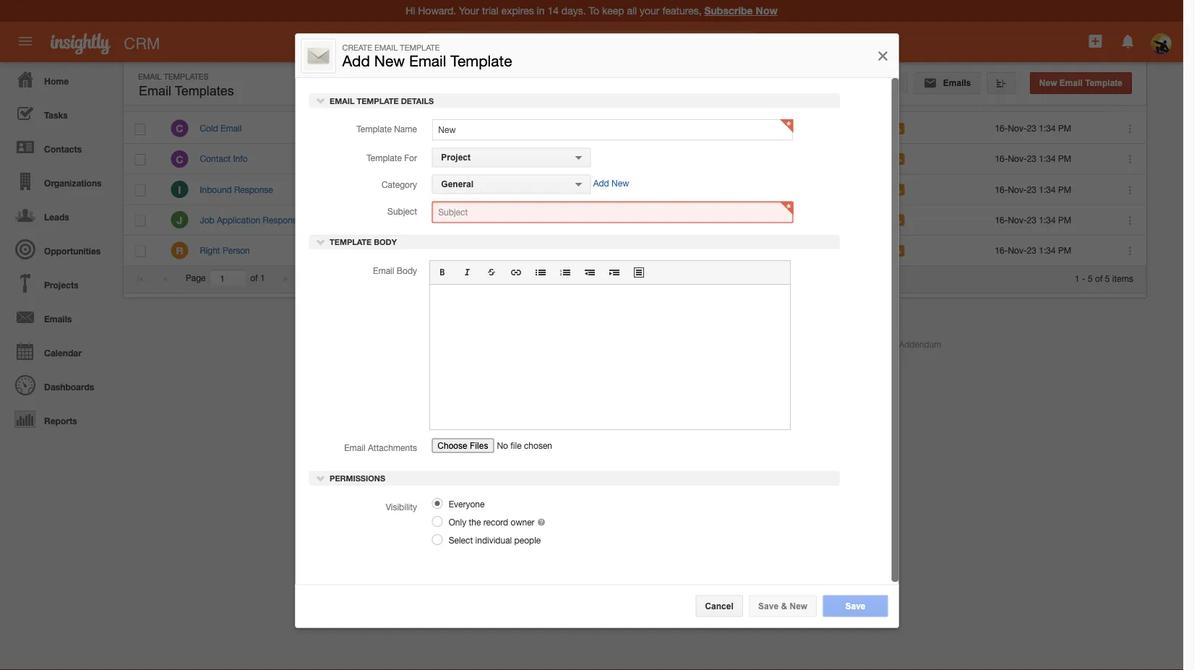 Task type: locate. For each thing, give the bounding box(es) containing it.
Name text field
[[432, 119, 793, 141]]

0% cell for do you have time to connect?
[[876, 114, 984, 144]]

1 vertical spatial name
[[394, 124, 417, 134]]

1 vertical spatial emails link
[[4, 300, 116, 334]]

i
[[178, 184, 181, 196]]

howard inside "j" row
[[489, 215, 519, 225]]

new email template
[[1040, 78, 1123, 88]]

0 vertical spatial sales
[[637, 185, 657, 194]]

1 c from the top
[[176, 123, 183, 135]]

2 c row from the top
[[124, 144, 1147, 175]]

toolbar
[[430, 261, 790, 285]]

of
[[250, 273, 258, 283], [1096, 273, 1103, 283]]

reports
[[44, 416, 77, 426]]

0 vertical spatial chevron down image
[[316, 95, 326, 106]]

1 horizontal spatial 1
[[1075, 273, 1080, 283]]

1 horizontal spatial 5
[[1106, 273, 1110, 283]]

owner
[[488, 93, 516, 103]]

point
[[379, 245, 399, 255]]

details
[[401, 96, 434, 106]]

4 howard brown link from the top
[[489, 245, 547, 255]]

1 1 from the left
[[260, 273, 265, 283]]

to right time
[[415, 123, 422, 133]]

the
[[426, 245, 438, 255], [469, 517, 481, 527]]

3 thanks from the top
[[345, 215, 373, 225]]

1 vertical spatial chevron down image
[[316, 237, 326, 247]]

16-
[[995, 123, 1008, 133], [995, 154, 1008, 164], [995, 184, 1008, 194], [995, 215, 1008, 225], [995, 245, 1008, 255]]

c link for contact info
[[171, 150, 188, 168]]

1 vertical spatial subject
[[387, 206, 417, 217]]

1 down 'job application response' link
[[260, 273, 265, 283]]

2 0% cell from the top
[[876, 144, 984, 175]]

dashboards
[[44, 382, 94, 392]]

save for save
[[846, 601, 866, 611]]

1:34 inside i row
[[1039, 184, 1056, 194]]

Search all data.... text field
[[471, 30, 756, 56]]

1 horizontal spatial category
[[633, 93, 671, 103]]

pm
[[1059, 123, 1072, 133], [1059, 154, 1072, 164], [1059, 184, 1072, 194], [1059, 215, 1072, 225], [1059, 245, 1072, 255]]

pm inside "j" row
[[1059, 215, 1072, 225]]

chevron down image left the 'can'
[[316, 237, 326, 247]]

3 16-nov-23 1:34 pm from the top
[[995, 184, 1072, 194]]

the inside row
[[426, 245, 438, 255]]

nov- inside i row
[[1008, 184, 1027, 194]]

howard brown
[[489, 154, 547, 164], [489, 184, 547, 194], [489, 215, 547, 225]]

can
[[345, 245, 360, 255]]

None file field
[[432, 438, 596, 459]]

2 howard brown from the top
[[489, 184, 547, 194]]

4 brown from the top
[[522, 245, 547, 255]]

you right do
[[358, 123, 372, 133]]

permissions
[[327, 474, 385, 483]]

thanks for contacting us. link
[[345, 184, 443, 194]]

body for template body
[[374, 238, 397, 247]]

4 pm from the top
[[1059, 215, 1072, 225]]

contact inside "j" row
[[742, 215, 773, 225]]

crm
[[124, 34, 160, 52]]

contact cell for j
[[731, 205, 876, 236]]

name inside add new email template 'dialog'
[[394, 124, 417, 134]]

0 vertical spatial category
[[633, 93, 671, 103]]

c link for cold email
[[171, 120, 188, 137]]

created date
[[994, 93, 1049, 103]]

2 23 from the top
[[1027, 154, 1037, 164]]

2 vertical spatial howard brown
[[489, 215, 547, 225]]

thanks inside i row
[[345, 184, 373, 194]]

howard brown inside i row
[[489, 184, 547, 194]]

row containing name
[[124, 85, 1146, 112]]

1 howard brown link from the top
[[489, 154, 547, 164]]

3 16- from the top
[[995, 184, 1008, 194]]

person
[[223, 245, 250, 255]]

0 vertical spatial templates
[[164, 72, 209, 81]]

sales cell for r
[[623, 236, 731, 266]]

thanks up thanks for applying...
[[345, 184, 373, 194]]

5 nov- from the top
[[1008, 245, 1027, 255]]

organizations link
[[4, 164, 116, 198]]

c row
[[124, 114, 1147, 144], [124, 144, 1147, 175]]

general
[[441, 179, 473, 189]]

3 howard from the top
[[489, 215, 519, 225]]

blog link
[[415, 339, 433, 349]]

name up cold
[[200, 93, 224, 103]]

0 vertical spatial for
[[375, 154, 385, 164]]

category inside add new email template 'dialog'
[[381, 180, 417, 190]]

&
[[781, 601, 788, 611]]

1 1:34 from the top
[[1039, 123, 1056, 133]]

0 vertical spatial emails link
[[914, 72, 981, 94]]

sales inside i row
[[637, 185, 657, 194]]

subscribe now
[[705, 5, 778, 17]]

16- for thanks for connecting
[[995, 154, 1008, 164]]

3 nov- from the top
[[1008, 184, 1027, 194]]

inbound response link
[[200, 184, 280, 194]]

chevron down image
[[316, 95, 326, 106], [316, 237, 326, 247], [316, 473, 326, 483]]

0 vertical spatial to
[[415, 123, 422, 133]]

for left connecting
[[375, 154, 385, 164]]

3 1:34 from the top
[[1039, 184, 1056, 194]]

1 vertical spatial emails
[[44, 314, 72, 324]]

5 16- from the top
[[995, 245, 1008, 255]]

howard brown down general button
[[489, 215, 547, 225]]

5 23 from the top
[[1027, 245, 1037, 255]]

brown right person?
[[522, 245, 547, 255]]

0 horizontal spatial the
[[426, 245, 438, 255]]

4 howard from the top
[[489, 245, 519, 255]]

1 contact cell from the top
[[731, 205, 876, 236]]

howard inside i row
[[489, 184, 519, 194]]

5 0% cell from the top
[[876, 236, 984, 266]]

3 0% cell from the top
[[876, 175, 984, 205]]

16-nov-23 1:34 pm inside "j" row
[[995, 215, 1072, 225]]

4 16- from the top
[[995, 215, 1008, 225]]

subscribe now link
[[705, 5, 778, 17]]

1 vertical spatial body
[[396, 265, 417, 276]]

0 horizontal spatial 5
[[1088, 273, 1093, 283]]

1 0% cell from the top
[[876, 114, 984, 144]]

c link up i 'link'
[[171, 150, 188, 168]]

0 vertical spatial sales cell
[[623, 175, 731, 205]]

1 horizontal spatial emails link
[[914, 72, 981, 94]]

2 brown from the top
[[522, 184, 547, 194]]

2 save from the left
[[846, 601, 866, 611]]

have
[[375, 123, 393, 133]]

16-nov-23 1:34 pm cell for thanks for applying...
[[984, 205, 1111, 236]]

0 horizontal spatial emails link
[[4, 300, 116, 334]]

0 vertical spatial add
[[342, 52, 370, 69]]

4 0% cell from the top
[[876, 205, 984, 236]]

howard
[[489, 154, 519, 164], [489, 184, 519, 194], [489, 215, 519, 225], [489, 245, 519, 255]]

1 vertical spatial templates
[[175, 84, 234, 98]]

dashboards link
[[4, 368, 116, 402]]

contact for j
[[742, 215, 773, 225]]

0 vertical spatial body
[[374, 238, 397, 247]]

howard down general button
[[489, 215, 519, 225]]

name right have
[[394, 124, 417, 134]]

category up name text box
[[633, 93, 671, 103]]

4 23 from the top
[[1027, 215, 1037, 225]]

0 horizontal spatial category
[[381, 180, 417, 190]]

3 0% from the top
[[890, 185, 902, 194]]

thanks down do
[[345, 154, 373, 164]]

4 1:34 from the top
[[1039, 215, 1056, 225]]

body down me on the left
[[396, 265, 417, 276]]

5 pm from the top
[[1059, 245, 1072, 255]]

emails link down the projects
[[4, 300, 116, 334]]

for left the applying...
[[375, 215, 385, 225]]

1 vertical spatial contact
[[742, 215, 773, 225]]

3 chevron down image from the top
[[316, 473, 326, 483]]

only the record owner
[[448, 517, 537, 527]]

0 horizontal spatial name
[[200, 93, 224, 103]]

to
[[415, 123, 422, 133], [416, 245, 423, 255]]

2 vertical spatial contact
[[742, 245, 773, 255]]

add up subject text box
[[593, 178, 609, 188]]

template right do
[[356, 124, 391, 134]]

emails inside navigation
[[44, 314, 72, 324]]

4 nov- from the top
[[1008, 215, 1027, 225]]

0% cell for thanks for applying...
[[876, 205, 984, 236]]

chevron down image left email template details
[[316, 95, 326, 106]]

howard up general button
[[489, 154, 519, 164]]

contact inside the r row
[[742, 245, 773, 255]]

body
[[374, 238, 397, 247], [396, 265, 417, 276]]

brown up general button
[[522, 154, 547, 164]]

16- inside i row
[[995, 184, 1008, 194]]

5 1:34 from the top
[[1039, 245, 1056, 255]]

brown for c
[[522, 154, 547, 164]]

2 contact cell from the top
[[731, 236, 876, 266]]

0 vertical spatial response
[[234, 184, 273, 194]]

howard brown link for r
[[489, 245, 547, 255]]

template up details
[[400, 43, 440, 52]]

do
[[345, 123, 356, 133]]

email templates email templates
[[138, 72, 234, 98]]

privacy
[[764, 339, 793, 349]]

you right the 'can'
[[363, 245, 377, 255]]

0 horizontal spatial 1
[[260, 273, 265, 283]]

1 vertical spatial category
[[381, 180, 417, 190]]

2 vertical spatial chevron down image
[[316, 473, 326, 483]]

for left contacting on the left of the page
[[375, 184, 385, 194]]

sales down hiring
[[637, 246, 657, 255]]

2 1:34 from the top
[[1039, 154, 1056, 164]]

2 vertical spatial thanks
[[345, 215, 373, 225]]

1 horizontal spatial save
[[846, 601, 866, 611]]

applying...
[[388, 215, 428, 225]]

23 inside "j" row
[[1027, 215, 1037, 225]]

c up i 'link'
[[176, 153, 183, 165]]

new inside create email template add new email template
[[374, 52, 405, 69]]

16- for do you have time to connect?
[[995, 123, 1008, 133]]

1 horizontal spatial name
[[394, 124, 417, 134]]

brown
[[522, 154, 547, 164], [522, 184, 547, 194], [522, 215, 547, 225], [522, 245, 547, 255]]

emails
[[941, 78, 971, 88], [44, 314, 72, 324]]

1 chevron down image from the top
[[316, 95, 326, 106]]

1 vertical spatial for
[[375, 184, 385, 194]]

1 nov- from the top
[[1008, 123, 1027, 133]]

you inside the r row
[[363, 245, 377, 255]]

save left &
[[759, 601, 779, 611]]

5 left items
[[1106, 273, 1110, 283]]

3 23 from the top
[[1027, 184, 1037, 194]]

1 vertical spatial howard brown
[[489, 184, 547, 194]]

1 5 from the left
[[1088, 273, 1093, 283]]

brown inside "j" row
[[522, 215, 547, 225]]

howard brown inside "j" row
[[489, 215, 547, 225]]

3 howard brown link from the top
[[489, 215, 547, 225]]

application
[[429, 260, 791, 430]]

23 for thanks for contacting us.
[[1027, 184, 1037, 194]]

subscribe
[[705, 5, 753, 17]]

2 c link from the top
[[171, 150, 188, 168]]

0 horizontal spatial add
[[342, 52, 370, 69]]

3 for from the top
[[375, 215, 385, 225]]

howard brown for i
[[489, 184, 547, 194]]

0 vertical spatial c
[[176, 123, 183, 135]]

1 vertical spatial to
[[416, 245, 423, 255]]

1 left -
[[1075, 273, 1080, 283]]

for inside "j" row
[[375, 215, 385, 225]]

3 brown from the top
[[522, 215, 547, 225]]

1 thanks from the top
[[345, 154, 373, 164]]

1 horizontal spatial of
[[1096, 273, 1103, 283]]

1:34 inside the r row
[[1039, 245, 1056, 255]]

thanks up the template body
[[345, 215, 373, 225]]

3 howard brown from the top
[[489, 215, 547, 225]]

1 vertical spatial sales cell
[[623, 236, 731, 266]]

brown inside i row
[[522, 184, 547, 194]]

1:34 for thanks for contacting us.
[[1039, 184, 1056, 194]]

2 sales from the top
[[637, 246, 657, 255]]

None checkbox
[[134, 92, 145, 104], [135, 124, 146, 135], [135, 215, 146, 227], [135, 246, 146, 257], [134, 92, 145, 104], [135, 124, 146, 135], [135, 215, 146, 227], [135, 246, 146, 257]]

1 horizontal spatial subject
[[387, 206, 417, 217]]

4 0% from the top
[[890, 216, 902, 225]]

0 horizontal spatial subject
[[344, 93, 376, 103]]

subject down contacting on the left of the page
[[387, 206, 417, 217]]

2 1 from the left
[[1075, 273, 1080, 283]]

cold email
[[200, 123, 242, 133]]

0 vertical spatial the
[[426, 245, 438, 255]]

nov- inside "j" row
[[1008, 215, 1027, 225]]

emails link right open
[[914, 72, 981, 94]]

data processing addendum
[[833, 339, 942, 349]]

1 0% from the top
[[890, 124, 902, 133]]

nov-
[[1008, 123, 1027, 133], [1008, 154, 1027, 164], [1008, 184, 1027, 194], [1008, 215, 1027, 225], [1008, 245, 1027, 255]]

1 for from the top
[[375, 154, 385, 164]]

for for c
[[375, 154, 385, 164]]

23 for thanks for applying...
[[1027, 215, 1037, 225]]

0% inside the r row
[[890, 246, 902, 255]]

of down right person link
[[250, 273, 258, 283]]

0 vertical spatial you
[[358, 123, 372, 133]]

0 horizontal spatial save
[[759, 601, 779, 611]]

16-nov-23 1:34 pm for thanks for contacting us.
[[995, 184, 1072, 194]]

1 sales from the top
[[637, 185, 657, 194]]

1 brown from the top
[[522, 154, 547, 164]]

the right only
[[469, 517, 481, 527]]

2 howard brown link from the top
[[489, 184, 547, 194]]

2 for from the top
[[375, 184, 385, 194]]

processing
[[854, 339, 897, 349]]

1 vertical spatial you
[[363, 245, 377, 255]]

0 vertical spatial c link
[[171, 120, 188, 137]]

to right me on the left
[[416, 245, 423, 255]]

body down thanks for applying...
[[374, 238, 397, 247]]

template for
[[366, 153, 417, 163]]

1 howard from the top
[[489, 154, 519, 164]]

4 16-nov-23 1:34 pm cell from the top
[[984, 205, 1111, 236]]

sales inside the r row
[[637, 246, 657, 255]]

response
[[234, 184, 273, 194], [263, 215, 302, 225]]

1:34 inside "j" row
[[1039, 215, 1056, 225]]

contact cell for r
[[731, 236, 876, 266]]

you
[[358, 123, 372, 133], [363, 245, 377, 255]]

thanks for i
[[345, 184, 373, 194]]

None radio
[[432, 498, 442, 509], [432, 516, 442, 527], [432, 534, 442, 545], [432, 498, 442, 509], [432, 516, 442, 527], [432, 534, 442, 545]]

howard brown link for i
[[489, 184, 547, 194]]

1 vertical spatial sales
[[637, 246, 657, 255]]

open rate
[[886, 93, 930, 103]]

0% cell
[[876, 114, 984, 144], [876, 144, 984, 175], [876, 175, 984, 205], [876, 205, 984, 236], [876, 236, 984, 266]]

everyone
[[446, 499, 484, 509]]

of right -
[[1096, 273, 1103, 283]]

visibility
[[386, 502, 417, 512]]

c
[[176, 123, 183, 135], [176, 153, 183, 165]]

5 right -
[[1088, 273, 1093, 283]]

row
[[124, 85, 1146, 112]]

save inside button
[[846, 601, 866, 611]]

pm for thanks for connecting
[[1059, 154, 1072, 164]]

1 save from the left
[[759, 601, 779, 611]]

the left right
[[426, 245, 438, 255]]

pm inside i row
[[1059, 184, 1072, 194]]

23 inside i row
[[1027, 184, 1037, 194]]

add up email template details
[[342, 52, 370, 69]]

2 c from the top
[[176, 153, 183, 165]]

thanks for j
[[345, 215, 373, 225]]

1 horizontal spatial the
[[469, 517, 481, 527]]

howard brown inside c row
[[489, 154, 547, 164]]

2 16-nov-23 1:34 pm cell from the top
[[984, 144, 1111, 175]]

howard inside the r row
[[489, 245, 519, 255]]

brown down general button
[[522, 215, 547, 225]]

save
[[759, 601, 779, 611], [846, 601, 866, 611]]

cancel
[[705, 601, 734, 611]]

16-nov-23 1:34 pm cell
[[984, 114, 1111, 144], [984, 144, 1111, 175], [984, 175, 1111, 205], [984, 205, 1111, 236], [984, 236, 1111, 266]]

response up 'job application response' link
[[234, 184, 273, 194]]

5 0% from the top
[[890, 246, 902, 255]]

chevron down image left 'permissions'
[[316, 473, 326, 483]]

right person
[[200, 245, 250, 255]]

leads link
[[4, 198, 116, 232]]

thanks for connecting link
[[345, 154, 431, 164]]

2 pm from the top
[[1059, 154, 1072, 164]]

0% inside i row
[[890, 185, 902, 194]]

name inside 'row'
[[200, 93, 224, 103]]

sales up hiring
[[637, 185, 657, 194]]

brown for i
[[522, 184, 547, 194]]

new right create
[[374, 52, 405, 69]]

sales cell up hiring
[[623, 175, 731, 205]]

0% for thanks for contacting us.
[[890, 185, 902, 194]]

howard right right
[[489, 245, 519, 255]]

16-nov-23 1:34 pm for thanks for connecting
[[995, 154, 1072, 164]]

2 vertical spatial for
[[375, 215, 385, 225]]

nov- inside the r row
[[1008, 245, 1027, 255]]

2 nov- from the top
[[1008, 154, 1027, 164]]

right
[[440, 245, 458, 255]]

1 vertical spatial the
[[469, 517, 481, 527]]

date
[[1030, 93, 1049, 103]]

to inside the r row
[[416, 245, 423, 255]]

Search this list... text field
[[628, 72, 790, 94]]

sales cell down hiring
[[623, 236, 731, 266]]

0% cell for thanks for contacting us.
[[876, 175, 984, 205]]

template up owner
[[451, 52, 512, 69]]

1 horizontal spatial add
[[593, 178, 609, 188]]

navigation
[[0, 62, 116, 436]]

thanks for applying...
[[345, 215, 428, 225]]

contacts link
[[4, 130, 116, 164]]

template left type
[[741, 93, 779, 103]]

contact cell
[[731, 205, 876, 236], [731, 236, 876, 266]]

3 pm from the top
[[1059, 184, 1072, 194]]

hiring
[[637, 216, 659, 225]]

pm for thanks for contacting us.
[[1059, 184, 1072, 194]]

projects
[[44, 280, 79, 290]]

new right &
[[790, 601, 808, 611]]

c for cold email
[[176, 123, 183, 135]]

2 16- from the top
[[995, 154, 1008, 164]]

1 vertical spatial c
[[176, 153, 183, 165]]

row group
[[124, 114, 1147, 266]]

1 howard brown from the top
[[489, 154, 547, 164]]

2 chevron down image from the top
[[316, 237, 326, 247]]

howard brown up general button
[[489, 154, 547, 164]]

2 16-nov-23 1:34 pm from the top
[[995, 154, 1072, 164]]

cell
[[478, 114, 623, 144], [623, 114, 731, 144], [731, 114, 876, 144], [623, 144, 731, 175], [731, 144, 876, 175], [731, 175, 876, 205]]

howard brown down project button
[[489, 184, 547, 194]]

for inside i row
[[375, 184, 385, 194]]

2 thanks from the top
[[345, 184, 373, 194]]

subject up do
[[344, 93, 376, 103]]

1 vertical spatial thanks
[[345, 184, 373, 194]]

c for contact info
[[176, 153, 183, 165]]

None checkbox
[[135, 154, 146, 166], [135, 185, 146, 196], [135, 154, 146, 166], [135, 185, 146, 196]]

1 vertical spatial response
[[263, 215, 302, 225]]

chevron down image for template name
[[316, 95, 326, 106]]

1 sales cell from the top
[[623, 175, 731, 205]]

1 16-nov-23 1:34 pm cell from the top
[[984, 114, 1111, 144]]

1 23 from the top
[[1027, 123, 1037, 133]]

16-nov-23 1:34 pm inside i row
[[995, 184, 1072, 194]]

0% inside "j" row
[[890, 216, 902, 225]]

16- inside "j" row
[[995, 215, 1008, 225]]

pm for thanks for applying...
[[1059, 215, 1072, 225]]

howard down project button
[[489, 184, 519, 194]]

0 horizontal spatial of
[[250, 273, 258, 283]]

3 16-nov-23 1:34 pm cell from the top
[[984, 175, 1111, 205]]

0 horizontal spatial emails
[[44, 314, 72, 324]]

c left cold
[[176, 123, 183, 135]]

0 vertical spatial howard brown
[[489, 154, 547, 164]]

2 sales cell from the top
[[623, 236, 731, 266]]

response inside i row
[[234, 184, 273, 194]]

response right application
[[263, 215, 302, 225]]

0 vertical spatial thanks
[[345, 154, 373, 164]]

name
[[200, 93, 224, 103], [394, 124, 417, 134]]

sales cell
[[623, 175, 731, 205], [623, 236, 731, 266]]

save inside "button"
[[759, 601, 779, 611]]

connect?
[[425, 123, 461, 133]]

5 16-nov-23 1:34 pm from the top
[[995, 245, 1072, 255]]

template name
[[356, 124, 417, 134]]

add new
[[593, 178, 629, 188]]

howard brown link
[[489, 154, 547, 164], [489, 184, 547, 194], [489, 215, 547, 225], [489, 245, 547, 255]]

contact
[[200, 154, 231, 164], [742, 215, 773, 225], [742, 245, 773, 255]]

brown down project button
[[522, 184, 547, 194]]

email inside 'row group'
[[221, 123, 242, 133]]

4 16-nov-23 1:34 pm from the top
[[995, 215, 1072, 225]]

thanks for applying... link
[[345, 215, 428, 225]]

23 for thanks for connecting
[[1027, 154, 1037, 164]]

category
[[633, 93, 671, 103], [381, 180, 417, 190]]

1 16- from the top
[[995, 123, 1008, 133]]

home link
[[4, 62, 116, 96]]

1 16-nov-23 1:34 pm from the top
[[995, 123, 1072, 133]]

thanks inside "j" row
[[345, 215, 373, 225]]

projects link
[[4, 266, 116, 300]]

save right &
[[846, 601, 866, 611]]

1 pm from the top
[[1059, 123, 1072, 133]]

category down template for
[[381, 180, 417, 190]]

2 0% from the top
[[890, 155, 902, 164]]

0 vertical spatial name
[[200, 93, 224, 103]]

2 howard from the top
[[489, 184, 519, 194]]

template left for
[[366, 153, 402, 163]]

r link
[[171, 242, 188, 259]]

1 c link from the top
[[171, 120, 188, 137]]

us.
[[431, 184, 443, 194]]

c link left cold
[[171, 120, 188, 137]]

contact info
[[200, 154, 248, 164]]

0 vertical spatial subject
[[344, 93, 376, 103]]

1 horizontal spatial emails
[[941, 78, 971, 88]]

policy
[[795, 339, 819, 349]]

sales for r
[[637, 246, 657, 255]]

1 vertical spatial c link
[[171, 150, 188, 168]]

1 vertical spatial add
[[593, 178, 609, 188]]



Task type: vqa. For each thing, say whether or not it's contained in the screenshot.
"Pipeline"
no



Task type: describe. For each thing, give the bounding box(es) containing it.
r
[[176, 245, 183, 257]]

16-nov-23 1:34 pm for do you have time to connect?
[[995, 123, 1072, 133]]

23 for do you have time to connect?
[[1027, 123, 1037, 133]]

none file field inside add new email template 'dialog'
[[432, 438, 596, 459]]

email body
[[373, 265, 417, 276]]

emails link inside navigation
[[4, 300, 116, 334]]

template left point
[[329, 238, 371, 247]]

chevron down image for email body
[[316, 237, 326, 247]]

j
[[177, 214, 182, 226]]

now
[[756, 5, 778, 17]]

j row
[[124, 205, 1147, 236]]

0 vertical spatial emails
[[941, 78, 971, 88]]

add new email template dialog
[[295, 34, 899, 628]]

pm for do you have time to connect?
[[1059, 123, 1072, 133]]

application inside add new email template 'dialog'
[[429, 260, 791, 430]]

body for email body
[[396, 265, 417, 276]]

brown inside the r row
[[522, 245, 547, 255]]

save & new button
[[749, 595, 817, 617]]

howard for i
[[489, 184, 519, 194]]

subject inside add new email template 'dialog'
[[387, 206, 417, 217]]

template type
[[741, 93, 801, 103]]

sales cell for i
[[623, 175, 731, 205]]

16- for thanks for applying...
[[995, 215, 1008, 225]]

close image
[[876, 47, 890, 65]]

5 16-nov-23 1:34 pm cell from the top
[[984, 236, 1111, 266]]

nov- for thanks for connecting
[[1008, 154, 1027, 164]]

for for j
[[375, 215, 385, 225]]

1 - 5 of 5 items
[[1075, 273, 1134, 283]]

sales for i
[[637, 185, 657, 194]]

do you have time to connect? link
[[345, 123, 461, 133]]

16- for thanks for contacting us.
[[995, 184, 1008, 194]]

tasks
[[44, 110, 68, 120]]

new up date
[[1040, 78, 1058, 88]]

page
[[186, 273, 206, 283]]

2 5 from the left
[[1106, 273, 1110, 283]]

j link
[[171, 211, 188, 229]]

create email template add new email template
[[342, 43, 512, 69]]

time
[[395, 123, 412, 133]]

1 c row from the top
[[124, 114, 1147, 144]]

calendar
[[44, 348, 82, 358]]

i row
[[124, 175, 1147, 205]]

subject inside 'row'
[[344, 93, 376, 103]]

16-nov-23 1:34 pm cell for thanks for contacting us.
[[984, 175, 1111, 205]]

organizations
[[44, 178, 102, 188]]

pm inside the r row
[[1059, 245, 1072, 255]]

save for save & new
[[759, 601, 779, 611]]

project
[[441, 153, 470, 162]]

for for i
[[375, 184, 385, 194]]

howard brown link for c
[[489, 154, 547, 164]]

1 of from the left
[[250, 273, 258, 283]]

16-nov-23 1:34 pm cell for do you have time to connect?
[[984, 114, 1111, 144]]

template inside 'row'
[[741, 93, 779, 103]]

application
[[217, 215, 260, 225]]

contacting
[[388, 184, 429, 194]]

brown for j
[[522, 215, 547, 225]]

0% for do you have time to connect?
[[890, 124, 902, 133]]

save button
[[823, 595, 888, 617]]

person?
[[460, 245, 492, 255]]

privacy policy link
[[764, 339, 819, 349]]

project button
[[432, 148, 591, 167]]

connecting
[[388, 154, 431, 164]]

nov- for thanks for applying...
[[1008, 215, 1027, 225]]

contact for r
[[742, 245, 773, 255]]

privacy policy
[[764, 339, 819, 349]]

0% cell for thanks for connecting
[[876, 144, 984, 175]]

the inside add new email template 'dialog'
[[469, 517, 481, 527]]

2 of from the left
[[1096, 273, 1103, 283]]

0 vertical spatial contact
[[200, 154, 231, 164]]

info
[[233, 154, 248, 164]]

nov- for thanks for contacting us.
[[1008, 184, 1027, 194]]

only
[[448, 517, 466, 527]]

navigation containing home
[[0, 62, 116, 436]]

to for the
[[416, 245, 423, 255]]

1:34 for thanks for connecting
[[1039, 154, 1056, 164]]

0% for thanks for applying...
[[890, 216, 902, 225]]

thanks for contacting us.
[[345, 184, 443, 194]]

0% for thanks for connecting
[[890, 155, 902, 164]]

you for can
[[363, 245, 377, 255]]

email template details
[[327, 96, 434, 106]]

email templates button
[[135, 80, 238, 102]]

1:34 for do you have time to connect?
[[1039, 123, 1056, 133]]

calendar link
[[4, 334, 116, 368]]

16- inside the r row
[[995, 245, 1008, 255]]

nov- for do you have time to connect?
[[1008, 123, 1027, 133]]

i link
[[171, 181, 188, 198]]

of 1
[[250, 273, 265, 283]]

job application response
[[200, 215, 302, 225]]

toolbar inside application
[[430, 261, 790, 285]]

rate
[[910, 93, 930, 103]]

people
[[514, 535, 541, 545]]

individual
[[475, 535, 512, 545]]

notifications image
[[1120, 33, 1137, 50]]

opportunities
[[44, 246, 101, 256]]

inbound response
[[200, 184, 273, 194]]

addendum
[[899, 339, 942, 349]]

reports link
[[4, 402, 116, 436]]

data processing addendum link
[[833, 339, 942, 349]]

r row
[[124, 236, 1147, 266]]

leads
[[44, 212, 69, 222]]

new inside "button"
[[790, 601, 808, 611]]

cold email link
[[200, 123, 249, 133]]

this record will only be visible to its creator and administrators. image
[[537, 517, 546, 527]]

items
[[1113, 273, 1134, 283]]

1:34 for thanks for applying...
[[1039, 215, 1056, 225]]

you for do
[[358, 123, 372, 133]]

row group containing c
[[124, 114, 1147, 266]]

Subject text field
[[432, 201, 793, 223]]

right person link
[[200, 245, 257, 255]]

do you have time to connect?
[[345, 123, 461, 133]]

cancel button
[[696, 595, 743, 617]]

email attachments
[[344, 443, 417, 453]]

16-nov-23 1:34 pm for thanks for applying...
[[995, 215, 1072, 225]]

16-nov-23 1:34 pm inside the r row
[[995, 245, 1072, 255]]

tasks link
[[4, 96, 116, 130]]

owner
[[511, 517, 534, 527]]

hiring cell
[[623, 205, 731, 236]]

howard for j
[[489, 215, 519, 225]]

23 inside the r row
[[1027, 245, 1037, 255]]

add new link
[[593, 178, 629, 188]]

howard brown for c
[[489, 154, 547, 164]]

-
[[1083, 273, 1086, 283]]

template down notifications icon
[[1086, 78, 1123, 88]]

new email template link
[[1030, 72, 1132, 94]]

save & new
[[759, 601, 808, 611]]

thanks for connecting
[[345, 154, 431, 164]]

cold
[[200, 123, 218, 133]]

created
[[994, 93, 1027, 103]]

new up subject text box
[[611, 178, 629, 188]]

blog
[[415, 339, 433, 349]]

16-nov-23 1:34 pm cell for thanks for connecting
[[984, 144, 1111, 175]]

thanks for c
[[345, 154, 373, 164]]

howard brown for j
[[489, 215, 547, 225]]

general button
[[432, 175, 591, 194]]

howard brown link for j
[[489, 215, 547, 225]]

inbound
[[200, 184, 232, 194]]

contact info link
[[200, 154, 255, 164]]

right
[[200, 245, 220, 255]]

for
[[404, 153, 417, 163]]

add inside create email template add new email template
[[342, 52, 370, 69]]

to for connect?
[[415, 123, 422, 133]]

template body
[[327, 238, 397, 247]]

howard for c
[[489, 154, 519, 164]]

template up have
[[357, 96, 398, 106]]

response inside "j" row
[[263, 215, 302, 225]]

can you point me to the right person? link
[[345, 245, 492, 255]]

me
[[401, 245, 413, 255]]



